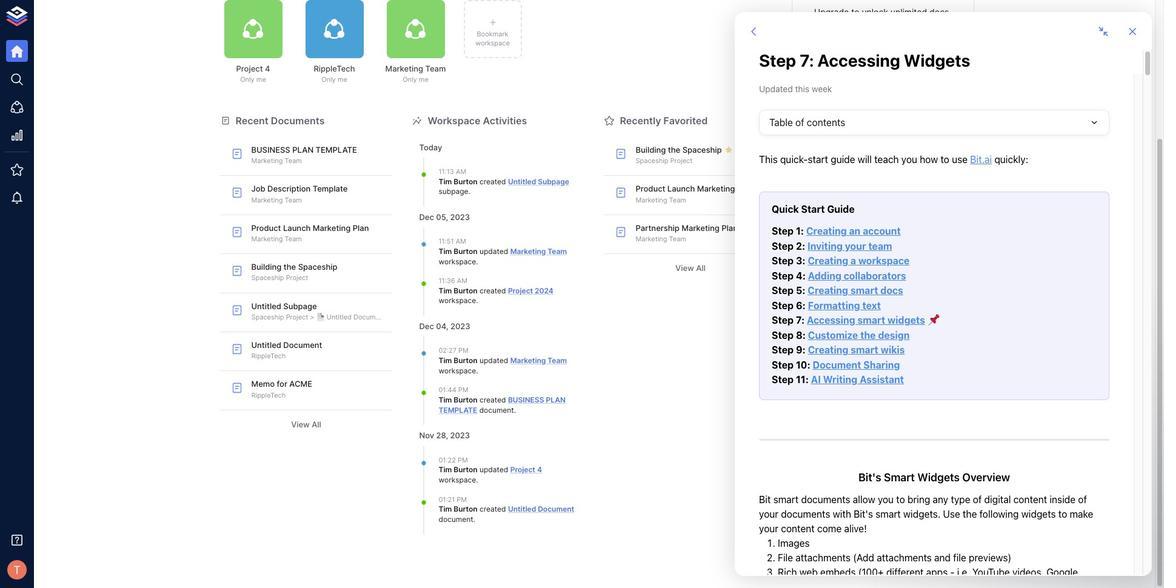 Task type: describe. For each thing, give the bounding box(es) containing it.
only for marketing
[[403, 75, 417, 84]]

untitled subpage spaceship project > 📄 untitled document
[[251, 301, 386, 321]]

building the spaceship spaceship project
[[251, 262, 338, 282]]

rippletech inside the memo for acme rippletech
[[251, 391, 286, 400]]

project inside building the spaceship spaceship project
[[286, 274, 308, 282]]

the for building the spaceship
[[668, 145, 681, 155]]

11:51
[[439, 237, 454, 246]]

document inside 01:21 pm tim burton created untitled document document .
[[538, 505, 575, 514]]

me inside rippletech only me
[[338, 75, 347, 84]]

plan for business plan template
[[546, 395, 566, 405]]

2023 for dec 04, 2023
[[451, 322, 471, 331]]

2024
[[535, 286, 554, 295]]

unlimited
[[891, 7, 928, 17]]

updated for project 2024
[[480, 247, 509, 256]]

t button
[[4, 557, 30, 584]]

memo
[[251, 379, 275, 389]]

4 inside project 4 only me
[[265, 64, 270, 73]]

created for untitled document
[[480, 505, 506, 514]]

01:44
[[439, 386, 457, 395]]

today
[[419, 143, 442, 152]]

updated for untitled document
[[480, 465, 509, 474]]

documents
[[271, 114, 325, 127]]

0 vertical spatial rippletech
[[314, 64, 355, 73]]

product for product launch marketing plan
[[636, 184, 666, 194]]

0 vertical spatial document
[[480, 406, 514, 415]]

plan for business plan template marketing team
[[293, 145, 314, 155]]

am for project
[[457, 277, 468, 285]]

project inside 01:22 pm tim burton updated project 4 workspace .
[[511, 465, 536, 474]]

0 vertical spatial view all button
[[604, 259, 777, 278]]

created for untitled subpage
[[480, 177, 506, 186]]

pm for untitled
[[457, 495, 467, 504]]

01:22 pm tim burton updated project 4 workspace .
[[439, 456, 542, 485]]

team inside business plan template marketing team
[[285, 157, 302, 165]]

spaceship for building the spaceship spaceship project
[[298, 262, 338, 272]]

updated for business plan template
[[480, 356, 509, 365]]

untitled document link
[[508, 505, 575, 514]]

am for untitled
[[456, 168, 467, 176]]

1 help image from the top
[[792, 133, 975, 181]]

job
[[251, 184, 265, 194]]

plan for product launch marketing plan
[[737, 184, 754, 194]]

11:36 am tim burton created project 2024 workspace .
[[439, 277, 554, 305]]

bookmark workspace
[[476, 29, 510, 47]]

2023 for nov 28, 2023
[[450, 431, 470, 441]]

business plan template marketing team
[[251, 145, 357, 165]]

partnership marketing plan marketing team
[[636, 223, 738, 243]]

dec 04, 2023
[[419, 322, 471, 331]]

rippletech inside untitled document rippletech
[[251, 352, 286, 360]]

dec for dec 05, 2023
[[419, 212, 434, 222]]

04,
[[436, 322, 449, 331]]

burton for 01:22 pm tim burton updated project 4 workspace .
[[454, 465, 478, 474]]

business for business plan template marketing team
[[251, 145, 290, 155]]

spaceship for untitled subpage spaceship project > 📄 untitled document
[[251, 313, 284, 321]]

document inside the untitled subpage spaceship project > 📄 untitled document
[[354, 313, 386, 321]]

job description template marketing team
[[251, 184, 348, 204]]

11:51 am tim burton updated marketing team workspace .
[[439, 237, 567, 266]]

1 vertical spatial view all
[[291, 420, 321, 429]]

upgrade to unlock unlimited docs.
[[815, 7, 952, 17]]

building for building the spaceship spaceship project
[[251, 262, 282, 272]]

2 help image from the top
[[792, 194, 975, 242]]

11:13 am tim burton created untitled subpage subpage .
[[439, 168, 570, 196]]

subpage inside 11:13 am tim burton created untitled subpage subpage .
[[538, 177, 570, 186]]

5 tim from the top
[[439, 395, 452, 405]]

burton for 11:36 am tim burton created project 2024 workspace .
[[454, 286, 478, 295]]

tim for 11:36 am tim burton created project 2024 workspace .
[[439, 286, 452, 295]]

untitled inside untitled document rippletech
[[251, 340, 281, 350]]

burton for 01:21 pm tim burton created untitled document document .
[[454, 505, 478, 514]]

project 4 only me
[[236, 64, 270, 84]]

spaceship for building the spaceship
[[683, 145, 722, 155]]

business plan template
[[439, 395, 566, 415]]

template
[[313, 184, 348, 194]]

. for 01:21 pm tim burton created untitled document document .
[[474, 515, 476, 524]]

11:13
[[439, 168, 454, 176]]

marketing team only me
[[386, 64, 446, 84]]

. for 02:27 pm tim burton updated marketing team workspace .
[[476, 366, 478, 375]]

burton for 02:27 pm tim burton updated marketing team workspace .
[[454, 356, 478, 365]]

recently favorited
[[620, 114, 708, 127]]

spaceship project
[[636, 157, 693, 165]]

team inside partnership marketing plan marketing team
[[669, 235, 687, 243]]

01:21
[[439, 495, 455, 504]]

marketing inside business plan template marketing team
[[251, 157, 283, 165]]

tim burton created
[[439, 395, 508, 405]]

workspace
[[428, 114, 481, 127]]

team inside marketing team only me
[[426, 64, 446, 73]]

upgrade
[[815, 7, 849, 17]]

docs.
[[930, 7, 952, 17]]

untitled inside 01:21 pm tim burton created untitled document document .
[[508, 505, 536, 514]]

workspace inside 'bookmark workspace' button
[[476, 39, 510, 47]]

pm up tim burton created on the left bottom of page
[[458, 386, 469, 395]]

product for product launch marketing plan marketing team
[[251, 223, 281, 233]]

01:44 pm
[[439, 386, 469, 395]]

subpage inside the untitled subpage spaceship project > 📄 untitled document
[[284, 301, 317, 311]]

more?
[[933, 52, 956, 62]]

business plan template link
[[439, 395, 566, 415]]

nov 28, 2023
[[419, 431, 470, 441]]

unlock more?
[[905, 52, 956, 62]]

28,
[[437, 431, 448, 441]]

team inside 11:51 am tim burton updated marketing team workspace .
[[548, 247, 567, 256]]

3 help image from the top
[[792, 255, 975, 303]]

tim for 11:51 am tim burton updated marketing team workspace .
[[439, 247, 452, 256]]

2023 for dec 05, 2023
[[450, 212, 470, 222]]

5 burton from the top
[[454, 395, 478, 405]]

activities
[[483, 114, 527, 127]]

11:36
[[439, 277, 455, 285]]

workspace for untitled document
[[439, 475, 476, 485]]



Task type: locate. For each thing, give the bounding box(es) containing it.
2 vertical spatial am
[[457, 277, 468, 285]]

0 vertical spatial launch
[[668, 184, 695, 194]]

only inside marketing team only me
[[403, 75, 417, 84]]

business down recent documents
[[251, 145, 290, 155]]

me for project
[[257, 75, 266, 84]]

02:27 pm tim burton updated marketing team workspace .
[[439, 347, 567, 375]]

2 horizontal spatial document
[[538, 505, 575, 514]]

0 vertical spatial dec
[[419, 212, 434, 222]]

1 vertical spatial the
[[284, 262, 296, 272]]

. for 11:51 am tim burton updated marketing team workspace .
[[476, 257, 478, 266]]

dec for dec 04, 2023
[[419, 322, 434, 331]]

pm
[[459, 347, 469, 355], [458, 386, 469, 395], [458, 456, 468, 464], [457, 495, 467, 504]]

created inside 11:13 am tim burton created untitled subpage subpage .
[[480, 177, 506, 186]]

0 horizontal spatial view all button
[[220, 415, 393, 434]]

pm right 02:27
[[459, 347, 469, 355]]

1 updated from the top
[[480, 247, 509, 256]]

0 horizontal spatial product
[[251, 223, 281, 233]]

. inside 01:22 pm tim burton updated project 4 workspace .
[[476, 475, 478, 485]]

favorited
[[664, 114, 708, 127]]

am inside 11:13 am tim burton created untitled subpage subpage .
[[456, 168, 467, 176]]

project up 01:21 pm tim burton created untitled document document .
[[511, 465, 536, 474]]

marketing team link for business plan template
[[511, 356, 567, 365]]

1 me from the left
[[257, 75, 266, 84]]

partnership
[[636, 223, 680, 233]]

marketing inside job description template marketing team
[[251, 196, 283, 204]]

2 created from the top
[[480, 286, 506, 295]]

recently
[[620, 114, 661, 127]]

business up the document .
[[508, 395, 544, 405]]

. inside 11:51 am tim burton updated marketing team workspace .
[[476, 257, 478, 266]]

project 2024 link
[[508, 286, 554, 295]]

tim down 11:51
[[439, 247, 452, 256]]

pm inside 01:21 pm tim burton created untitled document document .
[[457, 495, 467, 504]]

help image
[[792, 133, 975, 181], [792, 194, 975, 242], [792, 255, 975, 303], [792, 316, 975, 364]]

0 vertical spatial 2023
[[450, 212, 470, 222]]

building inside building the spaceship spaceship project
[[251, 262, 282, 272]]

untitled inside 11:13 am tim burton created untitled subpage subpage .
[[508, 177, 536, 186]]

to
[[852, 7, 860, 17]]

1 vertical spatial document
[[439, 515, 474, 524]]

all down acme on the left
[[312, 420, 321, 429]]

for
[[277, 379, 288, 389]]

dec left "05,"
[[419, 212, 434, 222]]

workspace down 01:22
[[439, 475, 476, 485]]

document
[[354, 313, 386, 321], [284, 340, 322, 350], [538, 505, 575, 514]]

tim down 11:13
[[439, 177, 452, 186]]

tim inside '02:27 pm tim burton updated marketing team workspace .'
[[439, 356, 452, 365]]

2 vertical spatial updated
[[480, 465, 509, 474]]

tim
[[439, 177, 452, 186], [439, 247, 452, 256], [439, 286, 452, 295], [439, 356, 452, 365], [439, 395, 452, 405], [439, 465, 452, 474], [439, 505, 452, 514]]

recent
[[236, 114, 269, 127]]

>
[[310, 313, 315, 321]]

product
[[636, 184, 666, 194], [251, 223, 281, 233]]

1 horizontal spatial me
[[338, 75, 347, 84]]

rippletech only me
[[314, 64, 355, 84]]

2 burton from the top
[[454, 247, 478, 256]]

updated up tim burton created on the left bottom of page
[[480, 356, 509, 365]]

1 burton from the top
[[454, 177, 478, 186]]

am right 11:51
[[456, 237, 466, 246]]

burton inside 11:51 am tim burton updated marketing team workspace .
[[454, 247, 478, 256]]

workspace up 11:36
[[439, 257, 476, 266]]

workspace activities
[[428, 114, 527, 127]]

1 horizontal spatial subpage
[[538, 177, 570, 186]]

4 help image from the top
[[792, 316, 975, 364]]

0 horizontal spatial me
[[257, 75, 266, 84]]

business inside business plan template
[[508, 395, 544, 405]]

view
[[676, 263, 694, 273], [291, 420, 310, 429]]

tim inside 11:13 am tim burton created untitled subpage subpage .
[[439, 177, 452, 186]]

burton inside 01:22 pm tim burton updated project 4 workspace .
[[454, 465, 478, 474]]

.
[[469, 187, 471, 196], [476, 257, 478, 266], [476, 296, 478, 305], [476, 366, 478, 375], [514, 406, 516, 415], [476, 475, 478, 485], [474, 515, 476, 524]]

product launch marketing plan
[[636, 184, 754, 194]]

me inside marketing team only me
[[419, 75, 429, 84]]

1 vertical spatial rippletech
[[251, 352, 286, 360]]

burton inside 11:13 am tim burton created untitled subpage subpage .
[[454, 177, 478, 186]]

0 vertical spatial am
[[456, 168, 467, 176]]

1 horizontal spatial product
[[636, 184, 666, 194]]

dec 05, 2023
[[419, 212, 470, 222]]

dialog
[[735, 12, 1153, 576]]

0 horizontal spatial document
[[284, 340, 322, 350]]

launch for product launch marketing plan
[[668, 184, 695, 194]]

marketing inside '02:27 pm tim burton updated marketing team workspace .'
[[511, 356, 546, 365]]

burton down 11:51
[[454, 247, 478, 256]]

0 vertical spatial business
[[251, 145, 290, 155]]

unlock more? button
[[898, 48, 959, 66]]

updated
[[480, 247, 509, 256], [480, 356, 509, 365], [480, 465, 509, 474]]

untitled
[[508, 177, 536, 186], [251, 301, 281, 311], [327, 313, 352, 321], [251, 340, 281, 350], [508, 505, 536, 514]]

1 horizontal spatial plan
[[546, 395, 566, 405]]

05,
[[436, 212, 448, 222]]

burton inside '11:36 am tim burton created project 2024 workspace .'
[[454, 286, 478, 295]]

1 tim from the top
[[439, 177, 452, 186]]

building down product launch marketing plan marketing team
[[251, 262, 282, 272]]

template for business plan template marketing team
[[316, 145, 357, 155]]

created inside 01:21 pm tim burton created untitled document document .
[[480, 505, 506, 514]]

tim inside 11:51 am tim burton updated marketing team workspace .
[[439, 247, 452, 256]]

0 vertical spatial view
[[676, 263, 694, 273]]

2 horizontal spatial only
[[403, 75, 417, 84]]

template down tim burton created on the left bottom of page
[[439, 406, 478, 415]]

1 marketing team link from the top
[[511, 247, 567, 256]]

created inside '11:36 am tim burton created project 2024 workspace .'
[[480, 286, 506, 295]]

am
[[456, 168, 467, 176], [456, 237, 466, 246], [457, 277, 468, 285]]

workspace up 01:44 pm
[[439, 366, 476, 375]]

business
[[251, 145, 290, 155], [508, 395, 544, 405]]

0 horizontal spatial all
[[312, 420, 321, 429]]

6 tim from the top
[[439, 465, 452, 474]]

launch down job description template marketing team
[[283, 223, 311, 233]]

1 horizontal spatial only
[[322, 75, 336, 84]]

business for business plan template
[[508, 395, 544, 405]]

team inside '02:27 pm tim burton updated marketing team workspace .'
[[548, 356, 567, 365]]

building the spaceship
[[636, 145, 722, 155]]

marketing team link up business plan template
[[511, 356, 567, 365]]

. inside 01:21 pm tim burton created untitled document document .
[[474, 515, 476, 524]]

am right 11:13
[[456, 168, 467, 176]]

01:21 pm tim burton created untitled document document .
[[439, 495, 575, 524]]

launch inside product launch marketing plan marketing team
[[283, 223, 311, 233]]

tim for 02:27 pm tim burton updated marketing team workspace .
[[439, 356, 452, 365]]

me for marketing
[[419, 75, 429, 84]]

burton for 11:51 am tim burton updated marketing team workspace .
[[454, 247, 478, 256]]

subpage
[[439, 187, 469, 196]]

project inside project 4 only me
[[236, 64, 263, 73]]

spaceship
[[683, 145, 722, 155], [636, 157, 669, 165], [298, 262, 338, 272], [251, 274, 284, 282], [251, 313, 284, 321]]

template for business plan template
[[439, 406, 478, 415]]

0 vertical spatial view all
[[676, 263, 706, 273]]

1 horizontal spatial all
[[697, 263, 706, 273]]

unlock
[[905, 52, 931, 62]]

am right 11:36
[[457, 277, 468, 285]]

updated inside 11:51 am tim burton updated marketing team workspace .
[[480, 247, 509, 256]]

only inside rippletech only me
[[322, 75, 336, 84]]

building up 'spaceship project' on the top of the page
[[636, 145, 666, 155]]

subpage
[[538, 177, 570, 186], [284, 301, 317, 311]]

workspace inside 01:22 pm tim burton updated project 4 workspace .
[[439, 475, 476, 485]]

marketing team link up 2024
[[511, 247, 567, 256]]

plan inside business plan template
[[546, 395, 566, 405]]

1 horizontal spatial document
[[480, 406, 514, 415]]

1 vertical spatial updated
[[480, 356, 509, 365]]

view all button down acme on the left
[[220, 415, 393, 434]]

4 burton from the top
[[454, 356, 478, 365]]

plan inside business plan template marketing team
[[293, 145, 314, 155]]

1 horizontal spatial 4
[[537, 465, 542, 474]]

workspace inside 11:51 am tim burton updated marketing team workspace .
[[439, 257, 476, 266]]

only inside project 4 only me
[[240, 75, 255, 84]]

product launch marketing plan marketing team
[[251, 223, 369, 243]]

burton down 02:27
[[454, 356, 478, 365]]

tim inside 01:22 pm tim burton updated project 4 workspace .
[[439, 465, 452, 474]]

0 horizontal spatial launch
[[283, 223, 311, 233]]

1 vertical spatial all
[[312, 420, 321, 429]]

1 vertical spatial marketing team link
[[511, 356, 567, 365]]

document .
[[478, 406, 516, 415]]

1 vertical spatial view all button
[[220, 415, 393, 434]]

product down job
[[251, 223, 281, 233]]

0 vertical spatial updated
[[480, 247, 509, 256]]

view all down acme on the left
[[291, 420, 321, 429]]

. inside '02:27 pm tim burton updated marketing team workspace .'
[[476, 366, 478, 375]]

only for project
[[240, 75, 255, 84]]

burton down 11:36
[[454, 286, 478, 295]]

1 vertical spatial view
[[291, 420, 310, 429]]

view all down partnership marketing plan marketing team
[[676, 263, 706, 273]]

created down 01:22 pm tim burton updated project 4 workspace .
[[480, 505, 506, 514]]

2 vertical spatial rippletech
[[251, 391, 286, 400]]

updated left "project 4" link
[[480, 465, 509, 474]]

tim inside 01:21 pm tim burton created untitled document document .
[[439, 505, 452, 514]]

1 horizontal spatial launch
[[668, 184, 695, 194]]

building for building the spaceship
[[636, 145, 666, 155]]

1 vertical spatial plan
[[546, 395, 566, 405]]

0 horizontal spatial the
[[284, 262, 296, 272]]

created left untitled subpage link
[[480, 177, 506, 186]]

am for marketing
[[456, 237, 466, 246]]

dec left 04,
[[419, 322, 434, 331]]

workspace down bookmark
[[476, 39, 510, 47]]

2023 right "05,"
[[450, 212, 470, 222]]

pm for project
[[458, 456, 468, 464]]

document down >
[[284, 340, 322, 350]]

2023 right 04,
[[451, 322, 471, 331]]

tim down 01:44
[[439, 395, 452, 405]]

1 vertical spatial dec
[[419, 322, 434, 331]]

dec
[[419, 212, 434, 222], [419, 322, 434, 331]]

tim for 01:22 pm tim burton updated project 4 workspace .
[[439, 465, 452, 474]]

1 horizontal spatial view
[[676, 263, 694, 273]]

acme
[[290, 379, 312, 389]]

1 2023 from the top
[[450, 212, 470, 222]]

0 vertical spatial the
[[668, 145, 681, 155]]

4 up untitled document link
[[537, 465, 542, 474]]

pm right 01:22
[[458, 456, 468, 464]]

tim for 01:21 pm tim burton created untitled document document .
[[439, 505, 452, 514]]

pm for marketing
[[459, 347, 469, 355]]

. for 01:22 pm tim burton updated project 4 workspace .
[[476, 475, 478, 485]]

02:27
[[439, 347, 457, 355]]

workspace for project 2024
[[439, 257, 476, 266]]

tim down 02:27
[[439, 356, 452, 365]]

plan
[[737, 184, 754, 194], [353, 223, 369, 233], [722, 223, 738, 233]]

1 vertical spatial subpage
[[284, 301, 317, 311]]

1 vertical spatial 4
[[537, 465, 542, 474]]

1 horizontal spatial business
[[508, 395, 544, 405]]

0 vertical spatial building
[[636, 145, 666, 155]]

4 created from the top
[[480, 505, 506, 514]]

burton up subpage
[[454, 177, 478, 186]]

project down building the spaceship
[[671, 157, 693, 165]]

only
[[240, 75, 255, 84], [322, 75, 336, 84], [403, 75, 417, 84]]

3 created from the top
[[480, 395, 506, 405]]

2 marketing team link from the top
[[511, 356, 567, 365]]

1 created from the top
[[480, 177, 506, 186]]

1 horizontal spatial view all
[[676, 263, 706, 273]]

. for 11:36 am tim burton created project 2024 workspace .
[[476, 296, 478, 305]]

launch up marketing team
[[668, 184, 695, 194]]

1 vertical spatial business
[[508, 395, 544, 405]]

1 vertical spatial launch
[[283, 223, 311, 233]]

me inside project 4 only me
[[257, 75, 266, 84]]

0 horizontal spatial view all
[[291, 420, 321, 429]]

2023 right 28,
[[450, 431, 470, 441]]

team inside product launch marketing plan marketing team
[[285, 235, 302, 243]]

tim down 11:36
[[439, 286, 452, 295]]

bookmark workspace button
[[464, 0, 522, 58]]

1 horizontal spatial view all button
[[604, 259, 777, 278]]

0 horizontal spatial view
[[291, 420, 310, 429]]

template inside business plan template marketing team
[[316, 145, 357, 155]]

view down partnership marketing plan marketing team
[[676, 263, 694, 273]]

burton down 01:22
[[454, 465, 478, 474]]

updated up '11:36 am tim burton created project 2024 workspace .'
[[480, 247, 509, 256]]

recent documents
[[236, 114, 325, 127]]

all down partnership marketing plan marketing team
[[697, 263, 706, 273]]

memo for acme rippletech
[[251, 379, 312, 400]]

1 horizontal spatial building
[[636, 145, 666, 155]]

launch for product launch marketing plan marketing team
[[283, 223, 311, 233]]

2 dec from the top
[[419, 322, 434, 331]]

am inside 11:51 am tim burton updated marketing team workspace .
[[456, 237, 466, 246]]

0 horizontal spatial business
[[251, 145, 290, 155]]

1 horizontal spatial the
[[668, 145, 681, 155]]

marketing
[[386, 64, 423, 73], [251, 157, 283, 165], [697, 184, 735, 194], [251, 196, 283, 204], [636, 196, 668, 204], [313, 223, 351, 233], [682, 223, 720, 233], [251, 235, 283, 243], [636, 235, 668, 243], [511, 247, 546, 256], [511, 356, 546, 365]]

0 vertical spatial product
[[636, 184, 666, 194]]

tim for 11:13 am tim burton created untitled subpage subpage .
[[439, 177, 452, 186]]

3 only from the left
[[403, 75, 417, 84]]

marketing team link
[[511, 247, 567, 256], [511, 356, 567, 365]]

document down "project 4" link
[[538, 505, 575, 514]]

project left 2024
[[508, 286, 533, 295]]

3 updated from the top
[[480, 465, 509, 474]]

1 horizontal spatial template
[[439, 406, 478, 415]]

1 vertical spatial am
[[456, 237, 466, 246]]

project up recent
[[236, 64, 263, 73]]

unlock
[[862, 7, 889, 17]]

document down tim burton created on the left bottom of page
[[480, 406, 514, 415]]

workspace for business plan template
[[439, 366, 476, 375]]

view all
[[676, 263, 706, 273], [291, 420, 321, 429]]

am inside '11:36 am tim burton created project 2024 workspace .'
[[457, 277, 468, 285]]

project left >
[[286, 313, 308, 321]]

project inside '11:36 am tim burton created project 2024 workspace .'
[[508, 286, 533, 295]]

2 vertical spatial 2023
[[450, 431, 470, 441]]

view all button down partnership marketing plan marketing team
[[604, 259, 777, 278]]

team
[[426, 64, 446, 73], [285, 157, 302, 165], [285, 196, 302, 204], [669, 196, 687, 204], [285, 235, 302, 243], [669, 235, 687, 243], [548, 247, 567, 256], [548, 356, 567, 365]]

project
[[236, 64, 263, 73], [671, 157, 693, 165], [286, 274, 308, 282], [508, 286, 533, 295], [286, 313, 308, 321], [511, 465, 536, 474]]

2 updated from the top
[[480, 356, 509, 365]]

0 horizontal spatial subpage
[[284, 301, 317, 311]]

burton down 01:21
[[454, 505, 478, 514]]

0 vertical spatial all
[[697, 263, 706, 273]]

2 tim from the top
[[439, 247, 452, 256]]

pm inside 01:22 pm tim burton updated project 4 workspace .
[[458, 456, 468, 464]]

2 vertical spatial document
[[538, 505, 575, 514]]

4 tim from the top
[[439, 356, 452, 365]]

workspace inside '02:27 pm tim burton updated marketing team workspace .'
[[439, 366, 476, 375]]

template inside business plan template
[[439, 406, 478, 415]]

marketing team link for project 2024
[[511, 247, 567, 256]]

2023
[[450, 212, 470, 222], [451, 322, 471, 331], [450, 431, 470, 441]]

marketing inside 11:51 am tim burton updated marketing team workspace .
[[511, 247, 546, 256]]

burton inside '02:27 pm tim burton updated marketing team workspace .'
[[454, 356, 478, 365]]

workspace inside '11:36 am tim burton created project 2024 workspace .'
[[439, 296, 476, 305]]

0 vertical spatial marketing team link
[[511, 247, 567, 256]]

📄
[[316, 313, 325, 321]]

untitled document rippletech
[[251, 340, 322, 360]]

. for 11:13 am tim burton created untitled subpage subpage .
[[469, 187, 471, 196]]

7 tim from the top
[[439, 505, 452, 514]]

3 tim from the top
[[439, 286, 452, 295]]

marketing team
[[636, 196, 687, 204]]

2 only from the left
[[322, 75, 336, 84]]

0 vertical spatial subpage
[[538, 177, 570, 186]]

. inside '11:36 am tim burton created project 2024 workspace .'
[[476, 296, 478, 305]]

burton
[[454, 177, 478, 186], [454, 247, 478, 256], [454, 286, 478, 295], [454, 356, 478, 365], [454, 395, 478, 405], [454, 465, 478, 474], [454, 505, 478, 514]]

0 vertical spatial document
[[354, 313, 386, 321]]

project up the untitled subpage spaceship project > 📄 untitled document
[[286, 274, 308, 282]]

burton down 01:44 pm
[[454, 395, 478, 405]]

2 2023 from the top
[[451, 322, 471, 331]]

1 dec from the top
[[419, 212, 434, 222]]

product up marketing team
[[636, 184, 666, 194]]

7 burton from the top
[[454, 505, 478, 514]]

document inside untitled document rippletech
[[284, 340, 322, 350]]

tim down 01:21
[[439, 505, 452, 514]]

business inside business plan template marketing team
[[251, 145, 290, 155]]

workspace
[[476, 39, 510, 47], [439, 257, 476, 266], [439, 296, 476, 305], [439, 366, 476, 375], [439, 475, 476, 485]]

rippletech
[[314, 64, 355, 73], [251, 352, 286, 360], [251, 391, 286, 400]]

the for building the spaceship spaceship project
[[284, 262, 296, 272]]

spaceship inside the untitled subpage spaceship project > 📄 untitled document
[[251, 313, 284, 321]]

the inside building the spaceship spaceship project
[[284, 262, 296, 272]]

3 me from the left
[[419, 75, 429, 84]]

bookmark
[[477, 29, 509, 38]]

tim down 01:22
[[439, 465, 452, 474]]

plan for product launch marketing plan marketing team
[[353, 223, 369, 233]]

1 vertical spatial document
[[284, 340, 322, 350]]

0 horizontal spatial template
[[316, 145, 357, 155]]

1 vertical spatial building
[[251, 262, 282, 272]]

project 4 link
[[511, 465, 542, 474]]

1 horizontal spatial document
[[354, 313, 386, 321]]

2 me from the left
[[338, 75, 347, 84]]

plan
[[293, 145, 314, 155], [546, 395, 566, 405]]

t
[[13, 563, 21, 577]]

4 up recent documents
[[265, 64, 270, 73]]

tim inside '11:36 am tim burton created project 2024 workspace .'
[[439, 286, 452, 295]]

1 only from the left
[[240, 75, 255, 84]]

3 2023 from the top
[[450, 431, 470, 441]]

document right the 📄
[[354, 313, 386, 321]]

untitled subpage link
[[508, 177, 570, 186]]

pm right 01:21
[[457, 495, 467, 504]]

the down product launch marketing plan marketing team
[[284, 262, 296, 272]]

0 horizontal spatial document
[[439, 515, 474, 524]]

01:22
[[439, 456, 456, 464]]

me
[[257, 75, 266, 84], [338, 75, 347, 84], [419, 75, 429, 84]]

the up 'spaceship project' on the top of the page
[[668, 145, 681, 155]]

updated inside '02:27 pm tim burton updated marketing team workspace .'
[[480, 356, 509, 365]]

plan inside partnership marketing plan marketing team
[[722, 223, 738, 233]]

0 horizontal spatial 4
[[265, 64, 270, 73]]

1 vertical spatial product
[[251, 223, 281, 233]]

document inside 01:21 pm tim burton created untitled document document .
[[439, 515, 474, 524]]

template
[[316, 145, 357, 155], [439, 406, 478, 415]]

0 horizontal spatial building
[[251, 262, 282, 272]]

1 vertical spatial 2023
[[451, 322, 471, 331]]

project inside the untitled subpage spaceship project > 📄 untitled document
[[286, 313, 308, 321]]

1 vertical spatial template
[[439, 406, 478, 415]]

document down 01:21
[[439, 515, 474, 524]]

. inside 11:13 am tim burton created untitled subpage subpage .
[[469, 187, 471, 196]]

the
[[668, 145, 681, 155], [284, 262, 296, 272]]

2 horizontal spatial me
[[419, 75, 429, 84]]

6 burton from the top
[[454, 465, 478, 474]]

marketing inside marketing team only me
[[386, 64, 423, 73]]

team inside job description template marketing team
[[285, 196, 302, 204]]

plan inside product launch marketing plan marketing team
[[353, 223, 369, 233]]

workspace down 11:36
[[439, 296, 476, 305]]

0 vertical spatial template
[[316, 145, 357, 155]]

template up template
[[316, 145, 357, 155]]

created left project 2024 link
[[480, 286, 506, 295]]

view all button
[[604, 259, 777, 278], [220, 415, 393, 434]]

0 vertical spatial 4
[[265, 64, 270, 73]]

updated inside 01:22 pm tim burton updated project 4 workspace .
[[480, 465, 509, 474]]

4 inside 01:22 pm tim burton updated project 4 workspace .
[[537, 465, 542, 474]]

launch
[[668, 184, 695, 194], [283, 223, 311, 233]]

nov
[[419, 431, 434, 441]]

0 vertical spatial plan
[[293, 145, 314, 155]]

created up the document .
[[480, 395, 506, 405]]

burton for 11:13 am tim burton created untitled subpage subpage .
[[454, 177, 478, 186]]

created for project 2024
[[480, 286, 506, 295]]

product inside product launch marketing plan marketing team
[[251, 223, 281, 233]]

pm inside '02:27 pm tim burton updated marketing team workspace .'
[[459, 347, 469, 355]]

document
[[480, 406, 514, 415], [439, 515, 474, 524]]

0 horizontal spatial only
[[240, 75, 255, 84]]

3 burton from the top
[[454, 286, 478, 295]]

burton inside 01:21 pm tim burton created untitled document document .
[[454, 505, 478, 514]]

0 horizontal spatial plan
[[293, 145, 314, 155]]

description
[[268, 184, 311, 194]]

view down the memo for acme rippletech
[[291, 420, 310, 429]]

building
[[636, 145, 666, 155], [251, 262, 282, 272]]



Task type: vqa. For each thing, say whether or not it's contained in the screenshot.


